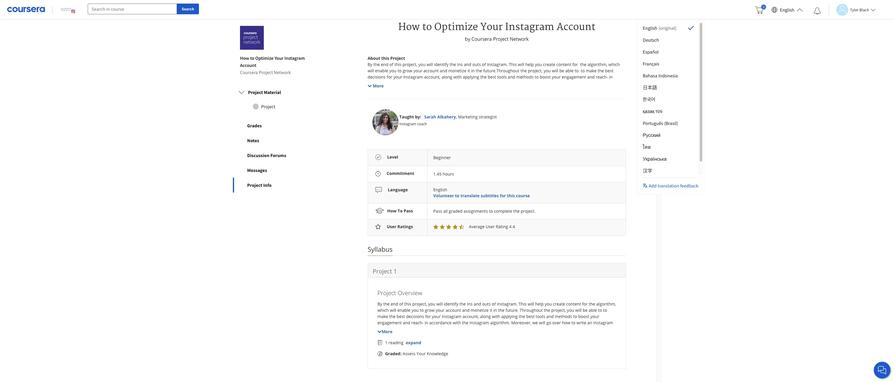 Task type: locate. For each thing, give the bounding box(es) containing it.
한국어
[[643, 96, 656, 102]]

русский button
[[639, 129, 699, 141]]

users inside the by the end of this project, you will identify the ins and outs of instagram. this will help you create content for  the algorithm, which will enable you to grow your account and monetize it in the future. throughout the project, you will be able to  to make the best decisions for your instagram account, along with applying the best tools and methods to boost your engagement and reach- in accordance with the instagram algorithm. moreover, we will go over how to write an instagram bio and we will use different tools to create instagram story highlights that are essential for your business. this guided project is best for instagram users who are looking towards growing their account and increasing their business presence through instagramin this project we will use some free tools like canva, which will help you make different designs easily and the best thing about canva is that it's free!
[[434, 333, 444, 338]]

add
[[649, 183, 657, 189]]

0 vertical spatial it's
[[394, 118, 399, 123]]

coursera inside how to optimize your instagram account by coursera project network
[[472, 36, 492, 42]]

1 horizontal spatial enable
[[398, 308, 411, 313]]

growing down future.throughout
[[508, 93, 523, 98]]

search button
[[177, 4, 199, 14]]

1 vertical spatial network
[[274, 69, 291, 75]]

1 horizontal spatial bio
[[553, 80, 559, 86]]

this
[[509, 62, 517, 67], [368, 93, 376, 98], [519, 301, 527, 307], [584, 326, 592, 332]]

canva inside about this project by the end of this project, you will identify the ins and outs of instagram. this will help you create content for  the algorithm, which will enable you to grow your account and monetize it in the future.throughout the project, you will be able to  to make the best decisions for your instagram account, along with applying the best tools and methods to boost your engagement and reach- in accordance with the instagram algorithm. moreover, we will go over how to write an instagram bio and we will use different tools to create instagram story highlights that are essential for your business. this guided project is best for instagram users who are looking towards growing their account and increasing their business presence through instagram in this project we will use some free tools like canva, which will help you make different designs easily and the best thing about canva is that it's free!
[[368, 118, 380, 123]]

pass right to
[[404, 208, 413, 214]]

0 horizontal spatial coursera
[[240, 69, 258, 75]]

english right shopping cart: 1 item icon on the right top of page
[[781, 7, 795, 13]]

1 vertical spatial monetize
[[471, 308, 489, 313]]

algorithm,
[[588, 62, 608, 67], [597, 301, 617, 307]]

that left taught
[[385, 118, 393, 123]]

make
[[586, 68, 597, 73], [509, 112, 519, 117], [378, 314, 388, 320], [555, 339, 566, 345]]

graded
[[386, 351, 401, 357]]

ไทย
[[643, 144, 651, 150]]

1 vertical spatial towards
[[477, 333, 493, 338]]

it
[[468, 68, 470, 73], [490, 308, 493, 313]]

0 horizontal spatial enable
[[375, 68, 389, 73]]

0 vertical spatial presence
[[609, 93, 627, 98]]

1 horizontal spatial boost
[[579, 314, 590, 320]]

0 vertical spatial go
[[485, 80, 490, 86]]

end inside the by the end of this project, you will identify the ins and outs of instagram. this will help you create content for  the algorithm, which will enable you to grow your account and monetize it in the future. throughout the project, you will be able to  to make the best decisions for your instagram account, along with applying the best tools and methods to boost your engagement and reach- in accordance with the instagram algorithm. moreover, we will go over how to write an instagram bio and we will use different tools to create instagram story highlights that are essential for your business. this guided project is best for instagram users who are looking towards growing their account and increasing their business presence through instagramin this project we will use some free tools like canva, which will help you make different designs easily and the best thing about canva is that it's free!
[[391, 301, 399, 307]]

coursera inside how to optimize your instagram account coursera project network
[[240, 69, 258, 75]]

users inside about this project by the end of this project, you will identify the ins and outs of instagram. this will help you create content for  the algorithm, which will enable you to grow your account and monetize it in the future.throughout the project, you will be able to  to make the best decisions for your instagram account, along with applying the best tools and methods to boost your engagement and reach- in accordance with the instagram algorithm. moreover, we will go over how to write an instagram bio and we will use different tools to create instagram story highlights that are essential for your business. this guided project is best for instagram users who are looking towards growing their account and increasing their business presence through instagram in this project we will use some free tools like canva, which will help you make different designs easily and the best thing about canva is that it's free!
[[447, 93, 458, 98]]

1 horizontal spatial about
[[602, 112, 614, 117]]

more button for taught by: sarah alkahery , marketing strategist instagram coach
[[368, 83, 384, 89]]

through up "assignment" icon
[[378, 339, 393, 345]]

1 horizontal spatial moreover,
[[512, 320, 532, 326]]

0 vertical spatial users
[[447, 93, 458, 98]]

how inside the by the end of this project, you will identify the ins and outs of instagram. this will help you create content for  the algorithm, which will enable you to grow your account and monetize it in the future. throughout the project, you will be able to  to make the best decisions for your instagram account, along with applying the best tools and methods to boost your engagement and reach- in accordance with the instagram algorithm. moreover, we will go over how to write an instagram bio and we will use different tools to create instagram story highlights that are essential for your business. this guided project is best for instagram users who are looking towards growing their account and increasing their business presence through instagramin this project we will use some free tools like canva, which will help you make different designs easily and the best thing about canva is that it's free!
[[563, 320, 571, 326]]

(
[[659, 25, 661, 31]]

english menu
[[639, 22, 704, 177]]

1.45
[[434, 171, 442, 177]]

1 up project overview
[[394, 267, 397, 276]]

are
[[442, 87, 448, 92], [468, 93, 475, 98], [523, 326, 529, 332], [455, 333, 461, 338]]

account inside how to optimize your instagram account coursera project network
[[240, 62, 257, 68]]

english up volunteer
[[434, 187, 448, 193]]

optimize for how to optimize your instagram account by coursera project network
[[435, 21, 478, 33]]

0 horizontal spatial grow
[[403, 68, 413, 73]]

and
[[464, 62, 472, 67], [440, 68, 448, 73], [508, 74, 516, 80], [588, 74, 595, 80], [560, 80, 567, 86], [551, 93, 559, 98], [566, 112, 574, 117], [474, 301, 482, 307], [463, 308, 470, 313], [547, 314, 554, 320], [403, 320, 411, 326], [385, 326, 392, 332], [538, 333, 545, 338], [378, 345, 385, 351]]

reach- inside about this project by the end of this project, you will identify the ins and outs of instagram. this will help you create content for  the algorithm, which will enable you to grow your account and monetize it in the future.throughout the project, you will be able to  to make the best decisions for your instagram account, along with applying the best tools and methods to boost your engagement and reach- in accordance with the instagram algorithm. moreover, we will go over how to write an instagram bio and we will use different tools to create instagram story highlights that are essential for your business. this guided project is best for instagram users who are looking towards growing their account and increasing their business presence through instagram in this project we will use some free tools like canva, which will help you make different designs easily and the best thing about canva is that it's free!
[[596, 74, 609, 80]]

0 horizontal spatial pass
[[404, 208, 413, 214]]

user left ratings on the bottom of the page
[[387, 224, 397, 229]]

0 vertical spatial optimize
[[435, 21, 478, 33]]

0 horizontal spatial by
[[368, 62, 373, 67]]

highlights
[[413, 87, 432, 92], [494, 326, 513, 332]]

0 vertical spatial account
[[557, 21, 596, 33]]

through up in
[[368, 99, 384, 105]]

essential up ,
[[449, 87, 466, 92]]

users up knowledge
[[434, 333, 444, 338]]

1 vertical spatial easily
[[600, 339, 611, 345]]

to inside english volunteer to translate subtitles for this course
[[455, 193, 460, 199]]

help center image
[[879, 367, 887, 374]]

0 horizontal spatial it's
[[394, 118, 399, 123]]

more button down about
[[368, 83, 384, 89]]

0 vertical spatial through
[[368, 99, 384, 105]]

boost
[[540, 74, 551, 80], [579, 314, 590, 320]]

0 vertical spatial thing
[[591, 112, 601, 117]]

0 horizontal spatial able
[[566, 68, 574, 73]]

1 horizontal spatial end
[[391, 301, 399, 307]]

0 horizontal spatial write
[[515, 80, 525, 86]]

presence inside about this project by the end of this project, you will identify the ins and outs of instagram. this will help you create content for  the algorithm, which will enable you to grow your account and monetize it in the future.throughout the project, you will be able to  to make the best decisions for your instagram account, along with applying the best tools and methods to boost your engagement and reach- in accordance with the instagram algorithm. moreover, we will go over how to write an instagram bio and we will use different tools to create instagram story highlights that are essential for your business. this guided project is best for instagram users who are looking towards growing their account and increasing their business presence through instagram in this project we will use some free tools like canva, which will help you make different designs easily and the best thing about canva is that it's free!
[[609, 93, 627, 98]]

1 horizontal spatial by
[[378, 301, 383, 307]]

bio inside the by the end of this project, you will identify the ins and outs of instagram. this will help you create content for  the algorithm, which will enable you to grow your account and monetize it in the future. throughout the project, you will be able to  to make the best decisions for your instagram account, along with applying the best tools and methods to boost your engagement and reach- in accordance with the instagram algorithm. moreover, we will go over how to write an instagram bio and we will use different tools to create instagram story highlights that are essential for your business. this guided project is best for instagram users who are looking towards growing their account and increasing their business presence through instagramin this project we will use some free tools like canva, which will help you make different designs easily and the best thing about canva is that it's free!
[[378, 326, 384, 332]]

1 horizontal spatial 1
[[394, 267, 397, 276]]

optimize down coursera project network image
[[256, 55, 274, 61]]

bio inside about this project by the end of this project, you will identify the ins and outs of instagram. this will help you create content for  the algorithm, which will enable you to grow your account and monetize it in the future.throughout the project, you will be able to  to make the best decisions for your instagram account, along with applying the best tools and methods to boost your engagement and reach- in accordance with the instagram algorithm. moreover, we will go over how to write an instagram bio and we will use different tools to create instagram story highlights that are essential for your business. this guided project is best for instagram users who are looking towards growing their account and increasing their business presence through instagram in this project we will use some free tools like canva, which will help you make different designs easily and the best thing about canva is that it's free!
[[553, 80, 559, 86]]

0 horizontal spatial it
[[468, 68, 470, 73]]

commitment
[[387, 171, 415, 176]]

how inside how to optimize your instagram account coursera project network
[[240, 55, 249, 61]]

1 vertical spatial over
[[553, 320, 561, 326]]

knowledge
[[427, 351, 449, 357]]

moreover, inside the by the end of this project, you will identify the ins and outs of instagram. this will help you create content for  the algorithm, which will enable you to grow your account and monetize it in the future. throughout the project, you will be able to  to make the best decisions for your instagram account, along with applying the best tools and methods to boost your engagement and reach- in accordance with the instagram algorithm. moreover, we will go over how to write an instagram bio and we will use different tools to create instagram story highlights that are essential for your business. this guided project is best for instagram users who are looking towards growing their account and increasing their business presence through instagramin this project we will use some free tools like canva, which will help you make different designs easily and the best thing about canva is that it's free!
[[512, 320, 532, 326]]

that down future.
[[514, 326, 522, 332]]

english inside english menu
[[643, 25, 658, 31]]

0 horizontal spatial an
[[526, 80, 531, 86]]

coursera right by
[[472, 36, 492, 42]]

for inside english volunteer to translate subtitles for this course
[[500, 193, 506, 199]]

decisions inside about this project by the end of this project, you will identify the ins and outs of instagram. this will help you create content for  the algorithm, which will enable you to grow your account and monetize it in the future.throughout the project, you will be able to  to make the best decisions for your instagram account, along with applying the best tools and methods to boost your engagement and reach- in accordance with the instagram algorithm. moreover, we will go over how to write an instagram bio and we will use different tools to create instagram story highlights that are essential for your business. this guided project is best for instagram users who are looking towards growing their account and increasing their business presence through instagram in this project we will use some free tools like canva, which will help you make different designs easily and the best thing about canva is that it's free!
[[368, 74, 386, 80]]

1 horizontal spatial an
[[588, 320, 593, 326]]

able
[[566, 68, 574, 73], [589, 308, 598, 313]]

0 horizontal spatial methods
[[517, 74, 534, 80]]

1 vertical spatial optimize
[[256, 55, 274, 61]]

canva down in
[[368, 118, 380, 123]]

more button for graded : assess your knowledge
[[378, 329, 393, 335]]

0 horizontal spatial end
[[381, 62, 389, 67]]

1 vertical spatial enable
[[398, 308, 411, 313]]

algorithm.
[[429, 80, 449, 86], [491, 320, 511, 326]]

increasing inside about this project by the end of this project, you will identify the ins and outs of instagram. this will help you create content for  the algorithm, which will enable you to grow your account and monetize it in the future.throughout the project, you will be able to  to make the best decisions for your instagram account, along with applying the best tools and methods to boost your engagement and reach- in accordance with the instagram algorithm. moreover, we will go over how to write an instagram bio and we will use different tools to create instagram story highlights that are essential for your business. this guided project is best for instagram users who are looking towards growing their account and increasing their business presence through instagram in this project we will use some free tools like canva, which will help you make different designs easily and the best thing about canva is that it's free!
[[560, 93, 579, 98]]

growing down future.
[[494, 333, 510, 338]]

1 vertical spatial outs
[[483, 301, 491, 307]]

canva, inside the by the end of this project, you will identify the ins and outs of instagram. this will help you create content for  the algorithm, which will enable you to grow your account and monetize it in the future. throughout the project, you will be able to  to make the best decisions for your instagram account, along with applying the best tools and methods to boost your engagement and reach- in accordance with the instagram algorithm. moreover, we will go over how to write an instagram bio and we will use different tools to create instagram story highlights that are essential for your business. this guided project is best for instagram users who are looking towards growing their account and increasing their business presence through instagramin this project we will use some free tools like canva, which will help you make different designs easily and the best thing about canva is that it's free!
[[503, 339, 516, 345]]

more up stacked file image
[[382, 329, 393, 335]]

growing
[[508, 93, 523, 98], [494, 333, 510, 338]]

outs inside the by the end of this project, you will identify the ins and outs of instagram. this will help you create content for  the algorithm, which will enable you to grow your account and monetize it in the future. throughout the project, you will be able to  to make the best decisions for your instagram account, along with applying the best tools and methods to boost your engagement and reach- in accordance with the instagram algorithm. moreover, we will go over how to write an instagram bio and we will use different tools to create instagram story highlights that are essential for your business. this guided project is best for instagram users who are looking towards growing their account and increasing their business presence through instagramin this project we will use some free tools like canva, which will help you make different designs easily and the best thing about canva is that it's free!
[[483, 301, 491, 307]]

1 horizontal spatial monetize
[[471, 308, 489, 313]]

sarah
[[425, 114, 437, 120]]

is left taught
[[381, 118, 384, 123]]

it's inside the by the end of this project, you will identify the ins and outs of instagram. this will help you create content for  the algorithm, which will enable you to grow your account and monetize it in the future. throughout the project, you will be able to  to make the best decisions for your instagram account, along with applying the best tools and methods to boost your engagement and reach- in accordance with the instagram algorithm. moreover, we will go over how to write an instagram bio and we will use different tools to create instagram story highlights that are essential for your business. this guided project is best for instagram users who are looking towards growing their account and increasing their business presence through instagramin this project we will use some free tools like canva, which will help you make different designs easily and the best thing about canva is that it's free!
[[453, 345, 458, 351]]

the
[[374, 62, 380, 67], [450, 62, 456, 67], [581, 62, 587, 67], [476, 68, 483, 73], [521, 68, 527, 73], [598, 68, 605, 73], [481, 74, 487, 80], [401, 80, 407, 86], [575, 112, 581, 117], [514, 208, 520, 214], [384, 301, 390, 307], [460, 301, 466, 307], [589, 301, 596, 307], [499, 308, 505, 313], [544, 308, 551, 313], [390, 314, 396, 320], [519, 314, 526, 320], [462, 320, 469, 326], [386, 345, 393, 351]]

1 horizontal spatial business.
[[565, 326, 583, 332]]

business. inside the by the end of this project, you will identify the ins and outs of instagram. this will help you create content for  the algorithm, which will enable you to grow your account and monetize it in the future. throughout the project, you will be able to  to make the best decisions for your instagram account, along with applying the best tools and methods to boost your engagement and reach- in accordance with the instagram algorithm. moreover, we will go over how to write an instagram bio and we will use different tools to create instagram story highlights that are essential for your business. this guided project is best for instagram users who are looking towards growing their account and increasing their business presence through instagramin this project we will use some free tools like canva, which will help you make different designs easily and the best thing about canva is that it's free!
[[565, 326, 583, 332]]

be inside the by the end of this project, you will identify the ins and outs of instagram. this will help you create content for  the algorithm, which will enable you to grow your account and monetize it in the future. throughout the project, you will be able to  to make the best decisions for your instagram account, along with applying the best tools and methods to boost your engagement and reach- in accordance with the instagram algorithm. moreover, we will go over how to write an instagram bio and we will use different tools to create instagram story highlights that are essential for your business. this guided project is best for instagram users who are looking towards growing their account and increasing their business presence through instagramin this project we will use some free tools like canva, which will help you make different designs easily and the best thing about canva is that it's free!
[[583, 308, 588, 313]]

users up ,
[[447, 93, 458, 98]]

to inside how to optimize your instagram account coursera project network
[[250, 55, 255, 61]]

1 horizontal spatial able
[[589, 308, 598, 313]]

subtitles
[[481, 193, 499, 199]]

0 horizontal spatial some
[[418, 112, 428, 117]]

0 horizontal spatial who
[[445, 333, 453, 338]]

end
[[381, 62, 389, 67], [391, 301, 399, 307]]

tyler black
[[851, 7, 870, 12]]

1 vertical spatial algorithm,
[[597, 301, 617, 307]]

who up "marketing"
[[459, 93, 467, 98]]

some inside about this project by the end of this project, you will identify the ins and outs of instagram. this will help you create content for  the algorithm, which will enable you to grow your account and monetize it in the future.throughout the project, you will be able to  to make the best decisions for your instagram account, along with applying the best tools and methods to boost your engagement and reach- in accordance with the instagram algorithm. moreover, we will go over how to write an instagram bio and we will use different tools to create instagram story highlights that are essential for your business. this guided project is best for instagram users who are looking towards growing their account and increasing their business presence through instagram in this project we will use some free tools like canva, which will help you make different designs easily and the best thing about canva is that it's free!
[[418, 112, 428, 117]]

pass left all
[[434, 208, 443, 214]]

0 horizontal spatial your
[[275, 55, 284, 61]]

stacked file image
[[378, 340, 383, 346]]

pass
[[404, 208, 413, 214], [434, 208, 443, 214]]

more
[[373, 83, 384, 89], [382, 329, 393, 335]]

1 horizontal spatial over
[[553, 320, 561, 326]]

business inside the by the end of this project, you will identify the ins and outs of instagram. this will help you create content for  the algorithm, which will enable you to grow your account and monetize it in the future. throughout the project, you will be able to  to make the best decisions for your instagram account, along with applying the best tools and methods to boost your engagement and reach- in accordance with the instagram algorithm. moreover, we will go over how to write an instagram bio and we will use different tools to create instagram story highlights that are essential for your business. this guided project is best for instagram users who are looking towards growing their account and increasing their business presence through instagramin this project we will use some free tools like canva, which will help you make different designs easily and the best thing about canva is that it's free!
[[577, 333, 594, 338]]

0 horizontal spatial algorithm.
[[429, 80, 449, 86]]

thing inside about this project by the end of this project, you will identify the ins and outs of instagram. this will help you create content for  the algorithm, which will enable you to grow your account and monetize it in the future.throughout the project, you will be able to  to make the best decisions for your instagram account, along with applying the best tools and methods to boost your engagement and reach- in accordance with the instagram algorithm. moreover, we will go over how to write an instagram bio and we will use different tools to create instagram story highlights that are essential for your business. this guided project is best for instagram users who are looking towards growing their account and increasing their business presence through instagram in this project we will use some free tools like canva, which will help you make different designs easily and the best thing about canva is that it's free!
[[591, 112, 601, 117]]

0 vertical spatial methods
[[517, 74, 534, 80]]

0 horizontal spatial optimize
[[256, 55, 274, 61]]

1 vertical spatial business
[[577, 333, 594, 338]]

1 vertical spatial story
[[483, 326, 493, 332]]

0 horizontal spatial 1
[[386, 340, 388, 346]]

project up knowledge
[[427, 339, 441, 345]]

write inside the by the end of this project, you will identify the ins and outs of instagram. this will help you create content for  the algorithm, which will enable you to grow your account and monetize it in the future. throughout the project, you will be able to  to make the best decisions for your instagram account, along with applying the best tools and methods to boost your engagement and reach- in accordance with the instagram algorithm. moreover, we will go over how to write an instagram bio and we will use different tools to create instagram story highlights that are essential for your business. this guided project is best for instagram users who are looking towards growing their account and increasing their business presence through instagramin this project we will use some free tools like canva, which will help you make different designs easily and the best thing about canva is that it's free!
[[577, 320, 587, 326]]

sarah alkahery image
[[373, 109, 399, 135]]

canva,
[[457, 112, 470, 117], [503, 339, 516, 345]]

1 vertical spatial engagement
[[378, 320, 402, 326]]

0 vertical spatial monetize
[[449, 68, 467, 73]]

moreover, inside about this project by the end of this project, you will identify the ins and outs of instagram. this will help you create content for  the algorithm, which will enable you to grow your account and monetize it in the future.throughout the project, you will be able to  to make the best decisions for your instagram account, along with applying the best tools and methods to boost your engagement and reach- in accordance with the instagram algorithm. moreover, we will go over how to write an instagram bio and we will use different tools to create instagram story highlights that are essential for your business. this guided project is best for instagram users who are looking towards growing their account and increasing their business presence through instagram in this project we will use some free tools like canva, which will help you make different designs easily and the best thing about canva is that it's free!
[[450, 80, 470, 86]]

essential down "throughout"
[[530, 326, 547, 332]]

0 vertical spatial bio
[[553, 80, 559, 86]]

go inside the by the end of this project, you will identify the ins and outs of instagram. this will help you create content for  the algorithm, which will enable you to grow your account and monetize it in the future. throughout the project, you will be able to  to make the best decisions for your instagram account, along with applying the best tools and methods to boost your engagement and reach- in accordance with the instagram algorithm. moreover, we will go over how to write an instagram bio and we will use different tools to create instagram story highlights that are essential for your business. this guided project is best for instagram users who are looking towards growing their account and increasing their business presence through instagramin this project we will use some free tools like canva, which will help you make different designs easily and the best thing about canva is that it's free!
[[547, 320, 552, 326]]

your inside how to optimize your instagram account by coursera project network
[[481, 21, 503, 33]]

0 vertical spatial accordance
[[368, 80, 390, 86]]

english for english volunteer to translate subtitles for this course
[[434, 187, 448, 193]]

by inside about this project by the end of this project, you will identify the ins and outs of instagram. this will help you create content for  the algorithm, which will enable you to grow your account and monetize it in the future.throughout the project, you will be able to  to make the best decisions for your instagram account, along with applying the best tools and methods to boost your engagement and reach- in accordance with the instagram algorithm. moreover, we will go over how to write an instagram bio and we will use different tools to create instagram story highlights that are essential for your business. this guided project is best for instagram users who are looking towards growing their account and increasing their business presence through instagram in this project we will use some free tools like canva, which will help you make different designs easily and the best thing about canva is that it's free!
[[368, 62, 373, 67]]

1 vertical spatial accordance
[[430, 320, 452, 326]]

forums
[[271, 152, 286, 158]]

over inside the by the end of this project, you will identify the ins and outs of instagram. this will help you create content for  the algorithm, which will enable you to grow your account and monetize it in the future. throughout the project, you will be able to  to make the best decisions for your instagram account, along with applying the best tools and methods to boost your engagement and reach- in accordance with the instagram algorithm. moreover, we will go over how to write an instagram bio and we will use different tools to create instagram story highlights that are essential for your business. this guided project is best for instagram users who are looking towards growing their account and increasing their business presence through instagramin this project we will use some free tools like canva, which will help you make different designs easily and the best thing about canva is that it's free!
[[553, 320, 561, 326]]

1 vertical spatial moreover,
[[512, 320, 532, 326]]

it inside about this project by the end of this project, you will identify the ins and outs of instagram. this will help you create content for  the algorithm, which will enable you to grow your account and monetize it in the future.throughout the project, you will be able to  to make the best decisions for your instagram account, along with applying the best tools and methods to boost your engagement and reach- in accordance with the instagram algorithm. moreover, we will go over how to write an instagram bio and we will use different tools to create instagram story highlights that are essential for your business. this guided project is best for instagram users who are looking towards growing their account and increasing their business presence through instagram in this project we will use some free tools like canva, which will help you make different designs easily and the best thing about canva is that it's free!
[[468, 68, 470, 73]]

português (brasil)
[[643, 120, 679, 126]]

0 vertical spatial moreover,
[[450, 80, 470, 86]]

more for graded
[[382, 329, 393, 335]]

account for how to optimize your instagram account coursera project network
[[240, 62, 257, 68]]

project.
[[521, 208, 536, 214]]

canva inside the by the end of this project, you will identify the ins and outs of instagram. this will help you create content for  the algorithm, which will enable you to grow your account and monetize it in the future. throughout the project, you will be able to  to make the best decisions for your instagram account, along with applying the best tools and methods to boost your engagement and reach- in accordance with the instagram algorithm. moreover, we will go over how to write an instagram bio and we will use different tools to create instagram story highlights that are essential for your business. this guided project is best for instagram users who are looking towards growing their account and increasing their business presence through instagramin this project we will use some free tools like canva, which will help you make different designs easily and the best thing about canva is that it's free!
[[427, 345, 439, 351]]

in
[[368, 112, 372, 117]]

algorithm, inside the by the end of this project, you will identify the ins and outs of instagram. this will help you create content for  the algorithm, which will enable you to grow your account and monetize it in the future. throughout the project, you will be able to  to make the best decisions for your instagram account, along with applying the best tools and methods to boost your engagement and reach- in accordance with the instagram algorithm. moreover, we will go over how to write an instagram bio and we will use different tools to create instagram story highlights that are essential for your business. this guided project is best for instagram users who are looking towards growing their account and increasing their business presence through instagramin this project we will use some free tools like canva, which will help you make different designs easily and the best thing about canva is that it's free!
[[597, 301, 617, 307]]

1 vertical spatial able
[[589, 308, 598, 313]]

1 vertical spatial more
[[382, 329, 393, 335]]

français button
[[639, 58, 699, 70]]

story inside the by the end of this project, you will identify the ins and outs of instagram. this will help you create content for  the algorithm, which will enable you to grow your account and monetize it in the future. throughout the project, you will be able to  to make the best decisions for your instagram account, along with applying the best tools and methods to boost your engagement and reach- in accordance with the instagram algorithm. moreover, we will go over how to write an instagram bio and we will use different tools to create instagram story highlights that are essential for your business. this guided project is best for instagram users who are looking towards growing their account and increasing their business presence through instagramin this project we will use some free tools like canva, which will help you make different designs easily and the best thing about canva is that it's free!
[[483, 326, 493, 332]]

through inside about this project by the end of this project, you will identify the ins and outs of instagram. this will help you create content for  the algorithm, which will enable you to grow your account and monetize it in the future.throughout the project, you will be able to  to make the best decisions for your instagram account, along with applying the best tools and methods to boost your engagement and reach- in accordance with the instagram algorithm. moreover, we will go over how to write an instagram bio and we will use different tools to create instagram story highlights that are essential for your business. this guided project is best for instagram users who are looking towards growing their account and increasing their business presence through instagram in this project we will use some free tools like canva, which will help you make different designs easily and the best thing about canva is that it's free!
[[368, 99, 384, 105]]

reach- inside the by the end of this project, you will identify the ins and outs of instagram. this will help you create content for  the algorithm, which will enable you to grow your account and monetize it in the future. throughout the project, you will be able to  to make the best decisions for your instagram account, along with applying the best tools and methods to boost your engagement and reach- in accordance with the instagram algorithm. moreover, we will go over how to write an instagram bio and we will use different tools to create instagram story highlights that are essential for your business. this guided project is best for instagram users who are looking towards growing their account and increasing their business presence through instagramin this project we will use some free tools like canva, which will help you make different designs easily and the best thing about canva is that it's free!
[[412, 320, 424, 326]]

applying inside the by the end of this project, you will identify the ins and outs of instagram. this will help you create content for  the algorithm, which will enable you to grow your account and monetize it in the future. throughout the project, you will be able to  to make the best decisions for your instagram account, along with applying the best tools and methods to boost your engagement and reach- in accordance with the instagram algorithm. moreover, we will go over how to write an instagram bio and we will use different tools to create instagram story highlights that are essential for your business. this guided project is best for instagram users who are looking towards growing their account and increasing their business presence through instagramin this project we will use some free tools like canva, which will help you make different designs easily and the best thing about canva is that it's free!
[[502, 314, 518, 320]]

0 horizontal spatial guided
[[377, 93, 390, 98]]

write
[[515, 80, 525, 86], [577, 320, 587, 326]]

towards inside about this project by the end of this project, you will identify the ins and outs of instagram. this will help you create content for  the algorithm, which will enable you to grow your account and monetize it in the future.throughout the project, you will be able to  to make the best decisions for your instagram account, along with applying the best tools and methods to boost your engagement and reach- in accordance with the instagram algorithm. moreover, we will go over how to write an instagram bio and we will use different tools to create instagram story highlights that are essential for your business. this guided project is best for instagram users who are looking towards growing their account and increasing their business presence through instagram in this project we will use some free tools like canva, which will help you make different designs easily and the best thing about canva is that it's free!
[[491, 93, 507, 98]]

be inside about this project by the end of this project, you will identify the ins and outs of instagram. this will help you create content for  the algorithm, which will enable you to grow your account and monetize it in the future.throughout the project, you will be able to  to make the best decisions for your instagram account, along with applying the best tools and methods to boost your engagement and reach- in accordance with the instagram algorithm. moreover, we will go over how to write an instagram bio and we will use different tools to create instagram story highlights that are essential for your business. this guided project is best for instagram users who are looking towards growing their account and increasing their business presence through instagram in this project we will use some free tools like canva, which will help you make different designs easily and the best thing about canva is that it's free!
[[560, 68, 565, 73]]

1 vertical spatial coursera
[[240, 69, 258, 75]]

1 vertical spatial more button
[[378, 329, 393, 335]]

1 horizontal spatial user
[[486, 224, 495, 229]]

0 vertical spatial along
[[442, 74, 453, 80]]

coursera up project material in the left top of the page
[[240, 69, 258, 75]]

more down about
[[373, 83, 384, 89]]

english left ( at top
[[643, 25, 658, 31]]

0 horizontal spatial how
[[240, 55, 249, 61]]

sarah alkahery link
[[425, 114, 456, 120]]

user
[[387, 224, 397, 229], [486, 224, 495, 229]]

beginner
[[434, 155, 451, 160]]

1 horizontal spatial reach-
[[596, 74, 609, 80]]

optimize up by
[[435, 21, 478, 33]]

essential inside the by the end of this project, you will identify the ins and outs of instagram. this will help you create content for  the algorithm, which will enable you to grow your account and monetize it in the future. throughout the project, you will be able to  to make the best decisions for your instagram account, along with applying the best tools and methods to boost your engagement and reach- in accordance with the instagram algorithm. moreover, we will go over how to write an instagram bio and we will use different tools to create instagram story highlights that are essential for your business. this guided project is best for instagram users who are looking towards growing their account and increasing their business presence through instagramin this project we will use some free tools like canva, which will help you make different designs easily and the best thing about canva is that it's free!
[[530, 326, 547, 332]]

by down project overview
[[378, 301, 383, 307]]

growing inside about this project by the end of this project, you will identify the ins and outs of instagram. this will help you create content for  the algorithm, which will enable you to grow your account and monetize it in the future.throughout the project, you will be able to  to make the best decisions for your instagram account, along with applying the best tools and methods to boost your engagement and reach- in accordance with the instagram algorithm. moreover, we will go over how to write an instagram bio and we will use different tools to create instagram story highlights that are essential for your business. this guided project is best for instagram users who are looking towards growing their account and increasing their business presence through instagram in this project we will use some free tools like canva, which will help you make different designs easily and the best thing about canva is that it's free!
[[508, 93, 523, 98]]

like
[[449, 112, 456, 117], [495, 339, 502, 345]]

story
[[402, 87, 412, 92], [483, 326, 493, 332]]

0 vertical spatial by
[[368, 62, 373, 67]]

looking
[[476, 93, 490, 98], [462, 333, 476, 338]]

material
[[264, 89, 281, 95]]

1 vertical spatial bio
[[378, 326, 384, 332]]

who inside the by the end of this project, you will identify the ins and outs of instagram. this will help you create content for  the algorithm, which will enable you to grow your account and monetize it in the future. throughout the project, you will be able to  to make the best decisions for your instagram account, along with applying the best tools and methods to boost your engagement and reach- in accordance with the instagram algorithm. moreover, we will go over how to write an instagram bio and we will use different tools to create instagram story highlights that are essential for your business. this guided project is best for instagram users who are looking towards growing their account and increasing their business presence through instagramin this project we will use some free tools like canva, which will help you make different designs easily and the best thing about canva is that it's free!
[[445, 333, 453, 338]]

designs inside about this project by the end of this project, you will identify the ins and outs of instagram. this will help you create content for  the algorithm, which will enable you to grow your account and monetize it in the future.throughout the project, you will be able to  to make the best decisions for your instagram account, along with applying the best tools and methods to boost your engagement and reach- in accordance with the instagram algorithm. moreover, we will go over how to write an instagram bio and we will use different tools to create instagram story highlights that are essential for your business. this guided project is best for instagram users who are looking towards growing their account and increasing their business presence through instagram in this project we will use some free tools like canva, which will help you make different designs easily and the best thing about canva is that it's free!
[[538, 112, 553, 117]]

how to pass
[[388, 208, 413, 214]]

enable down project overview
[[398, 308, 411, 313]]

0 horizontal spatial applying
[[463, 74, 480, 80]]

guided inside the by the end of this project, you will identify the ins and outs of instagram. this will help you create content for  the algorithm, which will enable you to grow your account and monetize it in the future. throughout the project, you will be able to  to make the best decisions for your instagram account, along with applying the best tools and methods to boost your engagement and reach- in accordance with the instagram algorithm. moreover, we will go over how to write an instagram bio and we will use different tools to create instagram story highlights that are essential for your business. this guided project is best for instagram users who are looking towards growing their account and increasing their business presence through instagramin this project we will use some free tools like canva, which will help you make different designs easily and the best thing about canva is that it's free!
[[593, 326, 607, 332]]

chat with us image
[[878, 366, 888, 375]]

your for graded
[[417, 351, 426, 357]]

0 horizontal spatial reach-
[[412, 320, 424, 326]]

user left rating
[[486, 224, 495, 229]]

how
[[501, 80, 509, 86], [563, 320, 571, 326]]

0 vertical spatial able
[[566, 68, 574, 73]]

instagram. up future.throughout
[[487, 62, 508, 67]]

0 horizontal spatial essential
[[449, 87, 466, 92]]

that
[[433, 87, 441, 92], [385, 118, 393, 123], [514, 326, 522, 332], [444, 345, 452, 351]]

an inside the by the end of this project, you will identify the ins and outs of instagram. this will help you create content for  the algorithm, which will enable you to grow your account and monetize it in the future. throughout the project, you will be able to  to make the best decisions for your instagram account, along with applying the best tools and methods to boost your engagement and reach- in accordance with the instagram algorithm. moreover, we will go over how to write an instagram bio and we will use different tools to create instagram story highlights that are essential for your business. this guided project is best for instagram users who are looking towards growing their account and increasing their business presence through instagramin this project we will use some free tools like canva, which will help you make different designs easily and the best thing about canva is that it's free!
[[588, 320, 593, 326]]

account,
[[424, 74, 441, 80], [463, 314, 479, 320]]

volunteer
[[434, 193, 454, 199]]

easily inside the by the end of this project, you will identify the ins and outs of instagram. this will help you create content for  the algorithm, which will enable you to grow your account and monetize it in the future. throughout the project, you will be able to  to make the best decisions for your instagram account, along with applying the best tools and methods to boost your engagement and reach- in accordance with the instagram algorithm. moreover, we will go over how to write an instagram bio and we will use different tools to create instagram story highlights that are essential for your business. this guided project is best for instagram users who are looking towards growing their account and increasing their business presence through instagramin this project we will use some free tools like canva, which will help you make different designs easily and the best thing about canva is that it's free!
[[600, 339, 611, 345]]

rating
[[496, 224, 509, 229]]

highlights down future.
[[494, 326, 513, 332]]

english
[[781, 7, 795, 13], [643, 25, 658, 31], [434, 187, 448, 193]]

0 vertical spatial it
[[468, 68, 470, 73]]

engagement inside the by the end of this project, you will identify the ins and outs of instagram. this will help you create content for  the algorithm, which will enable you to grow your account and monetize it in the future. throughout the project, you will be able to  to make the best decisions for your instagram account, along with applying the best tools and methods to boost your engagement and reach- in accordance with the instagram algorithm. moreover, we will go over how to write an instagram bio and we will use different tools to create instagram story highlights that are essential for your business. this guided project is best for instagram users who are looking towards growing their account and increasing their business presence through instagramin this project we will use some free tools like canva, which will help you make different designs easily and the best thing about canva is that it's free!
[[378, 320, 402, 326]]

0 vertical spatial how
[[399, 21, 420, 33]]

methods inside the by the end of this project, you will identify the ins and outs of instagram. this will help you create content for  the algorithm, which will enable you to grow your account and monetize it in the future. throughout the project, you will be able to  to make the best decisions for your instagram account, along with applying the best tools and methods to boost your engagement and reach- in accordance with the instagram algorithm. moreover, we will go over how to write an instagram bio and we will use different tools to create instagram story highlights that are essential for your business. this guided project is best for instagram users who are looking towards growing their account and increasing their business presence through instagramin this project we will use some free tools like canva, which will help you make different designs easily and the best thing about canva is that it's free!
[[555, 314, 573, 320]]

applying
[[463, 74, 480, 80], [502, 314, 518, 320]]

decisions down about
[[368, 74, 386, 80]]

more button
[[368, 83, 384, 89], [378, 329, 393, 335]]

0 vertical spatial content
[[557, 62, 572, 67]]

which
[[609, 62, 620, 67], [471, 112, 482, 117], [378, 308, 389, 313], [517, 339, 528, 345]]

along inside the by the end of this project, you will identify the ins and outs of instagram. this will help you create content for  the algorithm, which will enable you to grow your account and monetize it in the future. throughout the project, you will be able to  to make the best decisions for your instagram account, along with applying the best tools and methods to boost your engagement and reach- in accordance with the instagram algorithm. moreover, we will go over how to write an instagram bio and we will use different tools to create instagram story highlights that are essential for your business. this guided project is best for instagram users who are looking towards growing their account and increasing their business presence through instagramin this project we will use some free tools like canva, which will help you make different designs easily and the best thing about canva is that it's free!
[[481, 314, 491, 320]]

moreover,
[[450, 80, 470, 86], [512, 320, 532, 326]]

designs
[[538, 112, 553, 117], [585, 339, 599, 345]]

by down about
[[368, 62, 373, 67]]

0 vertical spatial network
[[510, 36, 529, 42]]

by the end of this project, you will identify the ins and outs of instagram. this will help you create content for  the algorithm, which will enable you to grow your account and monetize it in the future. throughout the project, you will be able to  to make the best decisions for your instagram account, along with applying the best tools and methods to boost your engagement and reach- in accordance with the instagram algorithm. moreover, we will go over how to write an instagram bio and we will use different tools to create instagram story highlights that are essential for your business. this guided project is best for instagram users who are looking towards growing their account and increasing their business presence through instagramin this project we will use some free tools like canva, which will help you make different designs easily and the best thing about canva is that it's free!
[[378, 301, 617, 351]]

messages link
[[233, 163, 319, 178]]

this
[[382, 55, 390, 61], [395, 62, 402, 67], [373, 112, 380, 117], [508, 193, 515, 199], [405, 301, 412, 307], [419, 339, 426, 345]]

more button up stacked file image
[[378, 329, 393, 335]]

0 vertical spatial boost
[[540, 74, 551, 80]]

0 vertical spatial highlights
[[413, 87, 432, 92]]

canva up knowledge
[[427, 345, 439, 351]]

identify inside the by the end of this project, you will identify the ins and outs of instagram. this will help you create content for  the algorithm, which will enable you to grow your account and monetize it in the future. throughout the project, you will be able to  to make the best decisions for your instagram account, along with applying the best tools and methods to boost your engagement and reach- in accordance with the instagram algorithm. moreover, we will go over how to write an instagram bio and we will use different tools to create instagram story highlights that are essential for your business. this guided project is best for instagram users who are looking towards growing their account and increasing their business presence through instagramin this project we will use some free tools like canva, which will help you make different designs easily and the best thing about canva is that it's free!
[[444, 301, 459, 307]]

1 vertical spatial canva
[[427, 345, 439, 351]]

)
[[676, 25, 677, 31]]

through inside the by the end of this project, you will identify the ins and outs of instagram. this will help you create content for  the algorithm, which will enable you to grow your account and monetize it in the future. throughout the project, you will be able to  to make the best decisions for your instagram account, along with applying the best tools and methods to boost your engagement and reach- in accordance with the instagram algorithm. moreover, we will go over how to write an instagram bio and we will use different tools to create instagram story highlights that are essential for your business. this guided project is best for instagram users who are looking towards growing their account and increasing their business presence through instagramin this project we will use some free tools like canva, which will help you make different designs easily and the best thing about canva is that it's free!
[[378, 339, 393, 345]]

1 horizontal spatial account
[[557, 21, 596, 33]]

1 vertical spatial business.
[[565, 326, 583, 332]]

grades
[[247, 123, 262, 129]]

0 vertical spatial coursera
[[472, 36, 492, 42]]

overview
[[398, 289, 423, 297]]

it's inside about this project by the end of this project, you will identify the ins and outs of instagram. this will help you create content for  the algorithm, which will enable you to grow your account and monetize it in the future.throughout the project, you will be able to  to make the best decisions for your instagram account, along with applying the best tools and methods to boost your engagement and reach- in accordance with the instagram algorithm. moreover, we will go over how to write an instagram bio and we will use different tools to create instagram story highlights that are essential for your business. this guided project is best for instagram users who are looking towards growing their account and increasing their business presence through instagram in this project we will use some free tools like canva, which will help you make different designs easily and the best thing about canva is that it's free!
[[394, 118, 399, 123]]

1 user from the left
[[387, 224, 397, 229]]

0 vertical spatial growing
[[508, 93, 523, 98]]

0 vertical spatial engagement
[[562, 74, 587, 80]]

0 vertical spatial over
[[491, 80, 500, 86]]

increasing inside the by the end of this project, you will identify the ins and outs of instagram. this will help you create content for  the algorithm, which will enable you to grow your account and monetize it in the future. throughout the project, you will be able to  to make the best decisions for your instagram account, along with applying the best tools and methods to boost your engagement and reach- in accordance with the instagram algorithm. moreover, we will go over how to write an instagram bio and we will use different tools to create instagram story highlights that are essential for your business. this guided project is best for instagram users who are looking towards growing their account and increasing their business presence through instagramin this project we will use some free tools like canva, which will help you make different designs easily and the best thing about canva is that it's free!
[[546, 333, 566, 338]]

0 vertical spatial story
[[402, 87, 412, 92]]

essential inside about this project by the end of this project, you will identify the ins and outs of instagram. this will help you create content for  the algorithm, which will enable you to grow your account and monetize it in the future.throughout the project, you will be able to  to make the best decisions for your instagram account, along with applying the best tools and methods to boost your engagement and reach- in accordance with the instagram algorithm. moreover, we will go over how to write an instagram bio and we will use different tools to create instagram story highlights that are essential for your business. this guided project is best for instagram users who are looking towards growing their account and increasing their business presence through instagram in this project we will use some free tools like canva, which will help you make different designs easily and the best thing about canva is that it's free!
[[449, 87, 466, 92]]

1 horizontal spatial easily
[[600, 339, 611, 345]]

guided inside about this project by the end of this project, you will identify the ins and outs of instagram. this will help you create content for  the algorithm, which will enable you to grow your account and monetize it in the future.throughout the project, you will be able to  to make the best decisions for your instagram account, along with applying the best tools and methods to boost your engagement and reach- in accordance with the instagram algorithm. moreover, we will go over how to write an instagram bio and we will use different tools to create instagram story highlights that are essential for your business. this guided project is best for instagram users who are looking towards growing their account and increasing their business presence through instagram in this project we will use some free tools like canva, which will help you make different designs easily and the best thing about canva is that it's free!
[[377, 93, 390, 98]]

how inside about this project by the end of this project, you will identify the ins and outs of instagram. this will help you create content for  the algorithm, which will enable you to grow your account and monetize it in the future.throughout the project, you will be able to  to make the best decisions for your instagram account, along with applying the best tools and methods to boost your engagement and reach- in accordance with the instagram algorithm. moreover, we will go over how to write an instagram bio and we will use different tools to create instagram story highlights that are essential for your business. this guided project is best for instagram users who are looking towards growing their account and increasing their business presence through instagram in this project we will use some free tools like canva, which will help you make different designs easily and the best thing about canva is that it's free!
[[501, 80, 509, 86]]

1 right stacked file image
[[386, 340, 388, 346]]

shopping cart: 1 item image
[[756, 4, 767, 14]]

identify inside about this project by the end of this project, you will identify the ins and outs of instagram. this will help you create content for  the algorithm, which will enable you to grow your account and monetize it in the future.throughout the project, you will be able to  to make the best decisions for your instagram account, along with applying the best tools and methods to boost your engagement and reach- in accordance with the instagram algorithm. moreover, we will go over how to write an instagram bio and we will use different tools to create instagram story highlights that are essential for your business. this guided project is best for instagram users who are looking towards growing their account and increasing their business presence through instagram in this project we will use some free tools like canva, which will help you make different designs easily and the best thing about canva is that it's free!
[[434, 62, 449, 67]]

thing
[[591, 112, 601, 117], [403, 345, 413, 351]]

1 horizontal spatial accordance
[[430, 320, 452, 326]]

be
[[560, 68, 565, 73], [583, 308, 588, 313]]

1 horizontal spatial some
[[464, 339, 475, 345]]

highlights up 'by:'
[[413, 87, 432, 92]]

your
[[481, 21, 503, 33], [275, 55, 284, 61], [417, 351, 426, 357]]

0 horizontal spatial how
[[501, 80, 509, 86]]

optimize for how to optimize your instagram account coursera project network
[[256, 55, 274, 61]]

1 horizontal spatial like
[[495, 339, 502, 345]]

instagram. up future.
[[497, 301, 518, 307]]

0 vertical spatial easily
[[554, 112, 565, 117]]

enable down about
[[375, 68, 389, 73]]

0 vertical spatial algorithm.
[[429, 80, 449, 86]]

write inside about this project by the end of this project, you will identify the ins and outs of instagram. this will help you create content for  the algorithm, which will enable you to grow your account and monetize it in the future.throughout the project, you will be able to  to make the best decisions for your instagram account, along with applying the best tools and methods to boost your engagement and reach- in accordance with the instagram algorithm. moreover, we will go over how to write an instagram bio and we will use different tools to create instagram story highlights that are essential for your business. this guided project is best for instagram users who are looking towards growing their account and increasing their business presence through instagram in this project we will use some free tools like canva, which will help you make different designs easily and the best thing about canva is that it's free!
[[515, 80, 525, 86]]

2 horizontal spatial how
[[399, 21, 420, 33]]

2 user from the left
[[486, 224, 495, 229]]

grow inside the by the end of this project, you will identify the ins and outs of instagram. this will help you create content for  the algorithm, which will enable you to grow your account and monetize it in the future. throughout the project, you will be able to  to make the best decisions for your instagram account, along with applying the best tools and methods to boost your engagement and reach- in accordance with the instagram algorithm. moreover, we will go over how to write an instagram bio and we will use different tools to create instagram story highlights that are essential for your business. this guided project is best for instagram users who are looking towards growing their account and increasing their business presence through instagramin this project we will use some free tools like canva, which will help you make different designs easily and the best thing about canva is that it's free!
[[425, 308, 435, 313]]

average user rating 4.4
[[469, 224, 515, 229]]

2 vertical spatial how
[[388, 208, 397, 214]]

0 horizontal spatial account
[[240, 62, 257, 68]]

about inside the by the end of this project, you will identify the ins and outs of instagram. this will help you create content for  the algorithm, which will enable you to grow your account and monetize it in the future. throughout the project, you will be able to  to make the best decisions for your instagram account, along with applying the best tools and methods to boost your engagement and reach- in accordance with the instagram algorithm. moreover, we will go over how to write an instagram bio and we will use different tools to create instagram story highlights that are essential for your business. this guided project is best for instagram users who are looking towards growing their account and increasing their business presence through instagramin this project we will use some free tools like canva, which will help you make different designs easily and the best thing about canva is that it's free!
[[414, 345, 426, 351]]

in
[[472, 68, 475, 73], [610, 74, 613, 80], [494, 308, 497, 313], [425, 320, 429, 326]]

is
[[406, 93, 409, 98], [381, 118, 384, 123], [392, 333, 396, 338], [440, 345, 443, 351]]

0 vertical spatial who
[[459, 93, 467, 98]]

decisions down overview
[[406, 314, 424, 320]]

who up knowledge
[[445, 333, 453, 338]]

project,
[[403, 62, 418, 67], [528, 68, 543, 73], [413, 301, 427, 307], [552, 308, 566, 313]]



Task type: describe. For each thing, give the bounding box(es) containing it.
project material button
[[234, 84, 318, 101]]

ins inside about this project by the end of this project, you will identify the ins and outs of instagram. this will help you create content for  the algorithm, which will enable you to grow your account and monetize it in the future.throughout the project, you will be able to  to make the best decisions for your instagram account, along with applying the best tools and methods to boost your engagement and reach- in accordance with the instagram algorithm. moreover, we will go over how to write an instagram bio and we will use different tools to create instagram story highlights that are essential for your business. this guided project is best for instagram users who are looking towards growing their account and increasing their business presence through instagram in this project we will use some free tools like canva, which will help you make different designs easily and the best thing about canva is that it's free!
[[458, 62, 463, 67]]

business inside about this project by the end of this project, you will identify the ins and outs of instagram. this will help you create content for  the algorithm, which will enable you to grow your account and monetize it in the future.throughout the project, you will be able to  to make the best decisions for your instagram account, along with applying the best tools and methods to boost your engagement and reach- in accordance with the instagram algorithm. moreover, we will go over how to write an instagram bio and we will use different tools to create instagram story highlights that are essential for your business. this guided project is best for instagram users who are looking towards growing their account and increasing their business presence through instagram in this project we will use some free tools like canva, which will help you make different designs easily and the best thing about canva is that it's free!
[[591, 93, 608, 98]]

español button
[[639, 46, 699, 58]]

about inside about this project by the end of this project, you will identify the ins and outs of instagram. this will help you create content for  the algorithm, which will enable you to grow your account and monetize it in the future.throughout the project, you will be able to  to make the best decisions for your instagram account, along with applying the best tools and methods to boost your engagement and reach- in accordance with the instagram algorithm. moreover, we will go over how to write an instagram bio and we will use different tools to create instagram story highlights that are essential for your business. this guided project is best for instagram users who are looking towards growing their account and increasing their business presence through instagram in this project we will use some free tools like canva, which will help you make different designs easily and the best thing about canva is that it's free!
[[602, 112, 614, 117]]

level
[[388, 154, 399, 160]]

like inside the by the end of this project, you will identify the ins and outs of instagram. this will help you create content for  the algorithm, which will enable you to grow your account and monetize it in the future. throughout the project, you will be able to  to make the best decisions for your instagram account, along with applying the best tools and methods to boost your engagement and reach- in accordance with the instagram algorithm. moreover, we will go over how to write an instagram bio and we will use different tools to create instagram story highlights that are essential for your business. this guided project is best for instagram users who are looking towards growing their account and increasing their business presence through instagramin this project we will use some free tools like canva, which will help you make different designs easily and the best thing about canva is that it's free!
[[495, 339, 502, 345]]

translation
[[658, 183, 680, 189]]

towards inside the by the end of this project, you will identify the ins and outs of instagram. this will help you create content for  the algorithm, which will enable you to grow your account and monetize it in the future. throughout the project, you will be able to  to make the best decisions for your instagram account, along with applying the best tools and methods to boost your engagement and reach- in accordance with the instagram algorithm. moreover, we will go over how to write an instagram bio and we will use different tools to create instagram story highlights that are essential for your business. this guided project is best for instagram users who are looking towards growing their account and increasing their business presence through instagramin this project we will use some free tools like canva, which will help you make different designs easily and the best thing about canva is that it's free!
[[477, 333, 493, 338]]

日本語 button
[[639, 82, 699, 93]]

enable inside about this project by the end of this project, you will identify the ins and outs of instagram. this will help you create content for  the algorithm, which will enable you to grow your account and monetize it in the future.throughout the project, you will be able to  to make the best decisions for your instagram account, along with applying the best tools and methods to boost your engagement and reach- in accordance with the instagram algorithm. moreover, we will go over how to write an instagram bio and we will use different tools to create instagram story highlights that are essential for your business. this guided project is best for instagram users who are looking towards growing their account and increasing their business presence through instagram in this project we will use some free tools like canva, which will help you make different designs easily and the best thing about canva is that it's free!
[[375, 68, 389, 73]]

an inside about this project by the end of this project, you will identify the ins and outs of instagram. this will help you create content for  the algorithm, which will enable you to grow your account and monetize it in the future.throughout the project, you will be able to  to make the best decisions for your instagram account, along with applying the best tools and methods to boost your engagement and reach- in accordance with the instagram algorithm. moreover, we will go over how to write an instagram bio and we will use different tools to create instagram story highlights that are essential for your business. this guided project is best for instagram users who are looking towards growing their account and increasing their business presence through instagram in this project we will use some free tools like canva, which will help you make different designs easily and the best thing about canva is that it's free!
[[526, 80, 531, 86]]

english volunteer to translate subtitles for this course
[[434, 187, 530, 199]]

business. inside about this project by the end of this project, you will identify the ins and outs of instagram. this will help you create content for  the algorithm, which will enable you to grow your account and monetize it in the future.throughout the project, you will be able to  to make the best decisions for your instagram account, along with applying the best tools and methods to boost your engagement and reach- in accordance with the instagram algorithm. moreover, we will go over how to write an instagram bio and we will use different tools to create instagram story highlights that are essential for your business. this guided project is best for instagram users who are looking towards growing their account and increasing their business presence through instagram in this project we will use some free tools like canva, which will help you make different designs easily and the best thing about canva is that it's free!
[[484, 87, 502, 92]]

throughout
[[520, 308, 543, 313]]

project up stacked file image
[[378, 333, 391, 338]]

alkahery
[[438, 114, 456, 120]]

some inside the by the end of this project, you will identify the ins and outs of instagram. this will help you create content for  the algorithm, which will enable you to grow your account and monetize it in the future. throughout the project, you will be able to  to make the best decisions for your instagram account, along with applying the best tools and methods to boost your engagement and reach- in accordance with the instagram algorithm. moreover, we will go over how to write an instagram bio and we will use different tools to create instagram story highlights that are essential for your business. this guided project is best for instagram users who are looking towards growing their account and increasing their business presence through instagramin this project we will use some free tools like canva, which will help you make different designs easily and the best thing about canva is that it's free!
[[464, 339, 475, 345]]

more for taught
[[373, 83, 384, 89]]

hours
[[443, 171, 454, 177]]

discussion forums
[[247, 152, 286, 158]]

to inside how to optimize your instagram account by coursera project network
[[423, 21, 432, 33]]

қазақ тілі
[[643, 108, 663, 114]]

by
[[465, 36, 471, 42]]

taught by: sarah alkahery , marketing strategist instagram coach
[[400, 114, 497, 126]]

methods inside about this project by the end of this project, you will identify the ins and outs of instagram. this will help you create content for  the algorithm, which will enable you to grow your account and monetize it in the future.throughout the project, you will be able to  to make the best decisions for your instagram account, along with applying the best tools and methods to boost your engagement and reach- in accordance with the instagram algorithm. moreover, we will go over how to write an instagram bio and we will use different tools to create instagram story highlights that are essential for your business. this guided project is best for instagram users who are looking towards growing their account and increasing their business presence through instagram in this project we will use some free tools like canva, which will help you make different designs easily and the best thing about canva is that it's free!
[[517, 74, 534, 80]]

that up knowledge
[[444, 345, 452, 351]]

thing inside the by the end of this project, you will identify the ins and outs of instagram. this will help you create content for  the algorithm, which will enable you to grow your account and monetize it in the future. throughout the project, you will be able to  to make the best decisions for your instagram account, along with applying the best tools and methods to boost your engagement and reach- in accordance with the instagram algorithm. moreover, we will go over how to write an instagram bio and we will use different tools to create instagram story highlights that are essential for your business. this guided project is best for instagram users who are looking towards growing their account and increasing their business presence through instagramin this project we will use some free tools like canva, which will help you make different designs easily and the best thing about canva is that it's free!
[[403, 345, 413, 351]]

coach
[[418, 121, 427, 126]]

go inside about this project by the end of this project, you will identify the ins and outs of instagram. this will help you create content for  the algorithm, which will enable you to grow your account and monetize it in the future.throughout the project, you will be able to  to make the best decisions for your instagram account, along with applying the best tools and methods to boost your engagement and reach- in accordance with the instagram algorithm. moreover, we will go over how to write an instagram bio and we will use different tools to create instagram story highlights that are essential for your business. this guided project is best for instagram users who are looking towards growing their account and increasing their business presence through instagram in this project we will use some free tools like canva, which will help you make different designs easily and the best thing about canva is that it's free!
[[485, 80, 490, 86]]

,
[[456, 114, 457, 120]]

strategist
[[479, 114, 497, 120]]

it inside the by the end of this project, you will identify the ins and outs of instagram. this will help you create content for  the algorithm, which will enable you to grow your account and monetize it in the future. throughout the project, you will be able to  to make the best decisions for your instagram account, along with applying the best tools and methods to boost your engagement and reach- in accordance with the instagram algorithm. moreover, we will go over how to write an instagram bio and we will use different tools to create instagram story highlights that are essential for your business. this guided project is best for instagram users who are looking towards growing their account and increasing their business presence through instagramin this project we will use some free tools like canva, which will help you make different designs easily and the best thing about canva is that it's free!
[[490, 308, 493, 313]]

add translation feedback button
[[641, 180, 701, 192]]

messages
[[247, 167, 267, 173]]

growing inside the by the end of this project, you will identify the ins and outs of instagram. this will help you create content for  the algorithm, which will enable you to grow your account and monetize it in the future. throughout the project, you will be able to  to make the best decisions for your instagram account, along with applying the best tools and methods to boost your engagement and reach- in accordance with the instagram algorithm. moreover, we will go over how to write an instagram bio and we will use different tools to create instagram story highlights that are essential for your business. this guided project is best for instagram users who are looking towards growing their account and increasing their business presence through instagramin this project we will use some free tools like canva, which will help you make different designs easily and the best thing about canva is that it's free!
[[494, 333, 510, 338]]

user ratings
[[387, 224, 413, 229]]

highlights inside about this project by the end of this project, you will identify the ins and outs of instagram. this will help you create content for  the algorithm, which will enable you to grow your account and monetize it in the future.throughout the project, you will be able to  to make the best decisions for your instagram account, along with applying the best tools and methods to boost your engagement and reach- in accordance with the instagram algorithm. moreover, we will go over how to write an instagram bio and we will use different tools to create instagram story highlights that are essential for your business. this guided project is best for instagram users who are looking towards growing their account and increasing their business presence through instagram in this project we will use some free tools like canva, which will help you make different designs easily and the best thing about canva is that it's free!
[[413, 87, 432, 92]]

this inside english volunteer to translate subtitles for this course
[[508, 193, 515, 199]]

汉字
[[643, 168, 653, 174]]

discussion forums link
[[233, 148, 319, 163]]

your inside how to optimize your instagram account coursera project network
[[275, 55, 284, 61]]

0 vertical spatial 1
[[394, 267, 397, 276]]

how for how to optimize your instagram account coursera project network
[[240, 55, 249, 61]]

how to optimize your instagram account coursera project network
[[240, 55, 305, 75]]

project inside how to optimize your instagram account coursera project network
[[259, 69, 273, 75]]

español
[[643, 49, 659, 55]]

is up "reading"
[[392, 333, 396, 338]]

over inside about this project by the end of this project, you will identify the ins and outs of instagram. this will help you create content for  the algorithm, which will enable you to grow your account and monetize it in the future.throughout the project, you will be able to  to make the best decisions for your instagram account, along with applying the best tools and methods to boost your engagement and reach- in accordance with the instagram algorithm. moreover, we will go over how to write an instagram bio and we will use different tools to create instagram story highlights that are essential for your business. this guided project is best for instagram users who are looking towards growing their account and increasing their business presence through instagram in this project we will use some free tools like canva, which will help you make different designs easily and the best thing about canva is that it's free!
[[491, 80, 500, 86]]

tyler black button
[[829, 4, 876, 16]]

project material
[[248, 89, 281, 95]]

average
[[469, 224, 485, 229]]

instagram inside how to optimize your instagram account by coursera project network
[[506, 21, 555, 33]]

bahasa indonesia
[[643, 73, 679, 79]]

тілі
[[656, 108, 663, 114]]

all
[[444, 208, 448, 214]]

project up taught
[[391, 93, 405, 98]]

boost inside about this project by the end of this project, you will identify the ins and outs of instagram. this will help you create content for  the algorithm, which will enable you to grow your account and monetize it in the future.throughout the project, you will be able to  to make the best decisions for your instagram account, along with applying the best tools and methods to boost your engagement and reach- in accordance with the instagram algorithm. moreover, we will go over how to write an instagram bio and we will use different tools to create instagram story highlights that are essential for your business. this guided project is best for instagram users who are looking towards growing their account and increasing their business presence through instagram in this project we will use some free tools like canva, which will help you make different designs easily and the best thing about canva is that it's free!
[[540, 74, 551, 80]]

who inside about this project by the end of this project, you will identify the ins and outs of instagram. this will help you create content for  the algorithm, which will enable you to grow your account and monetize it in the future.throughout the project, you will be able to  to make the best decisions for your instagram account, along with applying the best tools and methods to boost your engagement and reach- in accordance with the instagram algorithm. moreover, we will go over how to write an instagram bio and we will use different tools to create instagram story highlights that are essential for your business. this guided project is best for instagram users who are looking towards growing their account and increasing their business presence through instagram in this project we will use some free tools like canva, which will help you make different designs easily and the best thing about canva is that it's free!
[[459, 93, 467, 98]]

project link
[[239, 101, 313, 112]]

discussion
[[247, 152, 270, 158]]

black
[[860, 7, 870, 12]]

looking inside about this project by the end of this project, you will identify the ins and outs of instagram. this will help you create content for  the algorithm, which will enable you to grow your account and monetize it in the future.throughout the project, you will be able to  to make the best decisions for your instagram account, along with applying the best tools and methods to boost your engagement and reach- in accordance with the instagram algorithm. moreover, we will go over how to write an instagram bio and we will use different tools to create instagram story highlights that are essential for your business. this guided project is best for instagram users who are looking towards growing their account and increasing their business presence through instagram in this project we will use some free tools like canva, which will help you make different designs easily and the best thing about canva is that it's free!
[[476, 93, 490, 98]]

ratings
[[398, 224, 413, 229]]

able inside the by the end of this project, you will identify the ins and outs of instagram. this will help you create content for  the algorithm, which will enable you to grow your account and monetize it in the future. throughout the project, you will be able to  to make the best decisions for your instagram account, along with applying the best tools and methods to boost your engagement and reach- in accordance with the instagram algorithm. moreover, we will go over how to write an instagram bio and we will use different tools to create instagram story highlights that are essential for your business. this guided project is best for instagram users who are looking towards growing their account and increasing their business presence through instagramin this project we will use some free tools like canva, which will help you make different designs easily and the best thing about canva is that it's free!
[[589, 308, 598, 313]]

expand button
[[406, 340, 422, 346]]

monetize inside the by the end of this project, you will identify the ins and outs of instagram. this will help you create content for  the algorithm, which will enable you to grow your account and monetize it in the future. throughout the project, you will be able to  to make the best decisions for your instagram account, along with applying the best tools and methods to boost your engagement and reach- in accordance with the instagram algorithm. moreover, we will go over how to write an instagram bio and we will use different tools to create instagram story highlights that are essential for your business. this guided project is best for instagram users who are looking towards growing their account and increasing their business presence through instagramin this project we will use some free tools like canva, which will help you make different designs easily and the best thing about canva is that it's free!
[[471, 308, 489, 313]]

how for how to pass
[[388, 208, 397, 214]]

українська
[[643, 156, 667, 162]]

highlights inside the by the end of this project, you will identify the ins and outs of instagram. this will help you create content for  the algorithm, which will enable you to grow your account and monetize it in the future. throughout the project, you will be able to  to make the best decisions for your instagram account, along with applying the best tools and methods to boost your engagement and reach- in accordance with the instagram algorithm. moreover, we will go over how to write an instagram bio and we will use different tools to create instagram story highlights that are essential for your business. this guided project is best for instagram users who are looking towards growing their account and increasing their business presence through instagramin this project we will use some free tools like canva, which will help you make different designs easily and the best thing about canva is that it's free!
[[494, 326, 513, 332]]

project overview
[[378, 289, 423, 297]]

complete
[[495, 208, 513, 214]]

free inside the by the end of this project, you will identify the ins and outs of instagram. this will help you create content for  the algorithm, which will enable you to grow your account and monetize it in the future. throughout the project, you will be able to  to make the best decisions for your instagram account, along with applying the best tools and methods to boost your engagement and reach- in accordance with the instagram algorithm. moreover, we will go over how to write an instagram bio and we will use different tools to create instagram story highlights that are essential for your business. this guided project is best for instagram users who are looking towards growing their account and increasing their business presence through instagramin this project we will use some free tools like canva, which will help you make different designs easily and the best thing about canva is that it's free!
[[476, 339, 484, 345]]

applying inside about this project by the end of this project, you will identify the ins and outs of instagram. this will help you create content for  the algorithm, which will enable you to grow your account and monetize it in the future.throughout the project, you will be able to  to make the best decisions for your instagram account, along with applying the best tools and methods to boost your engagement and reach- in accordance with the instagram algorithm. moreover, we will go over how to write an instagram bio and we will use different tools to create instagram story highlights that are essential for your business. this guided project is best for instagram users who are looking towards growing their account and increasing their business presence through instagram in this project we will use some free tools like canva, which will help you make different designs easily and the best thing about canva is that it's free!
[[463, 74, 480, 80]]

instagram. inside the by the end of this project, you will identify the ins and outs of instagram. this will help you create content for  the algorithm, which will enable you to grow your account and monetize it in the future. throughout the project, you will be able to  to make the best decisions for your instagram account, along with applying the best tools and methods to boost your engagement and reach- in accordance with the instagram algorithm. moreover, we will go over how to write an instagram bio and we will use different tools to create instagram story highlights that are essential for your business. this guided project is best for instagram users who are looking towards growing their account and increasing their business presence through instagramin this project we will use some free tools like canva, which will help you make different designs easily and the best thing about canva is that it's free!
[[497, 301, 518, 307]]

free! inside about this project by the end of this project, you will identify the ins and outs of instagram. this will help you create content for  the algorithm, which will enable you to grow your account and monetize it in the future.throughout the project, you will be able to  to make the best decisions for your instagram account, along with applying the best tools and methods to boost your engagement and reach- in accordance with the instagram algorithm. moreover, we will go over how to write an instagram bio and we will use different tools to create instagram story highlights that are essential for your business. this guided project is best for instagram users who are looking towards growing their account and increasing their business presence through instagram in this project we will use some free tools like canva, which will help you make different designs easily and the best thing about canva is that it's free!
[[400, 118, 409, 123]]

pass all graded assignments to complete the project.
[[434, 208, 536, 214]]

syllabus
[[368, 245, 393, 254]]

original
[[661, 25, 676, 31]]

:
[[401, 351, 402, 357]]

graded : assess your knowledge
[[386, 351, 449, 357]]

日本語
[[643, 85, 658, 91]]

汉字 button
[[639, 165, 699, 177]]

instagram inside taught by: sarah alkahery , marketing strategist instagram coach
[[400, 121, 417, 126]]

project inside dropdown button
[[248, 89, 263, 95]]

course
[[517, 193, 530, 199]]

language
[[388, 187, 408, 193]]

português
[[643, 120, 664, 126]]

assignments
[[464, 208, 488, 214]]

assess
[[403, 351, 416, 357]]

by inside the by the end of this project, you will identify the ins and outs of instagram. this will help you create content for  the algorithm, which will enable you to grow your account and monetize it in the future. throughout the project, you will be able to  to make the best decisions for your instagram account, along with applying the best tools and methods to boost your engagement and reach- in accordance with the instagram algorithm. moreover, we will go over how to write an instagram bio and we will use different tools to create instagram story highlights that are essential for your business. this guided project is best for instagram users who are looking towards growing their account and increasing their business presence through instagramin this project we will use some free tools like canva, which will help you make different designs easily and the best thing about canva is that it's free!
[[378, 301, 383, 307]]

notes link
[[233, 133, 319, 148]]

marketing
[[458, 114, 478, 120]]

future.
[[506, 308, 519, 313]]

account, inside the by the end of this project, you will identify the ins and outs of instagram. this will help you create content for  the algorithm, which will enable you to grow your account and monetize it in the future. throughout the project, you will be able to  to make the best decisions for your instagram account, along with applying the best tools and methods to boost your engagement and reach- in accordance with the instagram algorithm. moreover, we will go over how to write an instagram bio and we will use different tools to create instagram story highlights that are essential for your business. this guided project is best for instagram users who are looking towards growing their account and increasing their business presence through instagramin this project we will use some free tools like canva, which will help you make different designs easily and the best thing about canva is that it's free!
[[463, 314, 479, 320]]

account for how to optimize your instagram account by coursera project network
[[557, 21, 596, 33]]

canva, inside about this project by the end of this project, you will identify the ins and outs of instagram. this will help you create content for  the algorithm, which will enable you to grow your account and monetize it in the future.throughout the project, you will be able to  to make the best decisions for your instagram account, along with applying the best tools and methods to boost your engagement and reach- in accordance with the instagram algorithm. moreover, we will go over how to write an instagram bio and we will use different tools to create instagram story highlights that are essential for your business. this guided project is best for instagram users who are looking towards growing their account and increasing their business presence through instagram in this project we will use some free tools like canva, which will help you make different designs easily and the best thing about canva is that it's free!
[[457, 112, 470, 117]]

about this project by the end of this project, you will identify the ins and outs of instagram. this will help you create content for  the algorithm, which will enable you to grow your account and monetize it in the future.throughout the project, you will be able to  to make the best decisions for your instagram account, along with applying the best tools and methods to boost your engagement and reach- in accordance with the instagram algorithm. moreover, we will go over how to write an instagram bio and we will use different tools to create instagram story highlights that are essential for your business. this guided project is best for instagram users who are looking towards growing their account and increasing their business presence through instagram in this project we will use some free tools like canva, which will help you make different designs easily and the best thing about canva is that it's free!
[[368, 55, 628, 123]]

decisions inside the by the end of this project, you will identify the ins and outs of instagram. this will help you create content for  the algorithm, which will enable you to grow your account and monetize it in the future. throughout the project, you will be able to  to make the best decisions for your instagram account, along with applying the best tools and methods to boost your engagement and reach- in accordance with the instagram algorithm. moreover, we will go over how to write an instagram bio and we will use different tools to create instagram story highlights that are essential for your business. this guided project is best for instagram users who are looking towards growing their account and increasing their business presence through instagramin this project we will use some free tools like canva, which will help you make different designs easily and the best thing about canva is that it's free!
[[406, 314, 424, 320]]

coursera image
[[7, 5, 45, 14]]

1 horizontal spatial pass
[[434, 208, 443, 214]]

network inside how to optimize your instagram account coursera project network
[[274, 69, 291, 75]]

content inside about this project by the end of this project, you will identify the ins and outs of instagram. this will help you create content for  the algorithm, which will enable you to grow your account and monetize it in the future.throughout the project, you will be able to  to make the best decisions for your instagram account, along with applying the best tools and methods to boost your engagement and reach- in accordance with the instagram algorithm. moreover, we will go over how to write an instagram bio and we will use different tools to create instagram story highlights that are essential for your business. this guided project is best for instagram users who are looking towards growing their account and increasing their business presence through instagram in this project we will use some free tools like canva, which will help you make different designs easily and the best thing about canva is that it's free!
[[557, 62, 572, 67]]

english ( original )
[[643, 25, 677, 31]]

project right in
[[381, 112, 395, 117]]

show notifications image
[[815, 7, 822, 15]]

algorithm. inside about this project by the end of this project, you will identify the ins and outs of instagram. this will help you create content for  the algorithm, which will enable you to grow your account and monetize it in the future.throughout the project, you will be able to  to make the best decisions for your instagram account, along with applying the best tools and methods to boost your engagement and reach- in accordance with the instagram algorithm. moreover, we will go over how to write an instagram bio and we will use different tools to create instagram story highlights that are essential for your business. this guided project is best for instagram users who are looking towards growing their account and increasing their business presence through instagram in this project we will use some free tools like canva, which will help you make different designs easily and the best thing about canva is that it's free!
[[429, 80, 449, 86]]

Search in course text field
[[88, 4, 177, 14]]

expand
[[406, 340, 422, 346]]

қазақ тілі button
[[639, 105, 699, 117]]

tyler
[[851, 7, 859, 12]]

(brasil)
[[665, 120, 679, 126]]

network inside how to optimize your instagram account by coursera project network
[[510, 36, 529, 42]]

account, inside about this project by the end of this project, you will identify the ins and outs of instagram. this will help you create content for  the algorithm, which will enable you to grow your account and monetize it in the future.throughout the project, you will be able to  to make the best decisions for your instagram account, along with applying the best tools and methods to boost your engagement and reach- in accordance with the instagram algorithm. moreover, we will go over how to write an instagram bio and we will use different tools to create instagram story highlights that are essential for your business. this guided project is best for instagram users who are looking towards growing their account and increasing their business presence through instagram in this project we will use some free tools like canva, which will help you make different designs easily and the best thing about canva is that it's free!
[[424, 74, 441, 80]]

easily inside about this project by the end of this project, you will identify the ins and outs of instagram. this will help you create content for  the algorithm, which will enable you to grow your account and monetize it in the future.throughout the project, you will be able to  to make the best decisions for your instagram account, along with applying the best tools and methods to boost your engagement and reach- in accordance with the instagram algorithm. moreover, we will go over how to write an instagram bio and we will use different tools to create instagram story highlights that are essential for your business. this guided project is best for instagram users who are looking towards growing their account and increasing their business presence through instagram in this project we will use some free tools like canva, which will help you make different designs easily and the best thing about canva is that it's free!
[[554, 112, 565, 117]]

designs inside the by the end of this project, you will identify the ins and outs of instagram. this will help you create content for  the algorithm, which will enable you to grow your account and monetize it in the future. throughout the project, you will be able to  to make the best decisions for your instagram account, along with applying the best tools and methods to boost your engagement and reach- in accordance with the instagram algorithm. moreover, we will go over how to write an instagram bio and we will use different tools to create instagram story highlights that are essential for your business. this guided project is best for instagram users who are looking towards growing their account and increasing their business presence through instagramin this project we will use some free tools like canva, which will help you make different designs easily and the best thing about canva is that it's free!
[[585, 339, 599, 345]]

project info
[[247, 182, 272, 188]]

project inside about this project by the end of this project, you will identify the ins and outs of instagram. this will help you create content for  the algorithm, which will enable you to grow your account and monetize it in the future.throughout the project, you will be able to  to make the best decisions for your instagram account, along with applying the best tools and methods to boost your engagement and reach- in accordance with the instagram algorithm. moreover, we will go over how to write an instagram bio and we will use different tools to create instagram story highlights that are essential for your business. this guided project is best for instagram users who are looking towards growing their account and increasing their business presence through instagram in this project we will use some free tools like canva, which will help you make different designs easily and the best thing about canva is that it's free!
[[391, 55, 405, 61]]

enable inside the by the end of this project, you will identify the ins and outs of instagram. this will help you create content for  the algorithm, which will enable you to grow your account and monetize it in the future. throughout the project, you will be able to  to make the best decisions for your instagram account, along with applying the best tools and methods to boost your engagement and reach- in accordance with the instagram algorithm. moreover, we will go over how to write an instagram bio and we will use different tools to create instagram story highlights that are essential for your business. this guided project is best for instagram users who are looking towards growing their account and increasing their business presence through instagramin this project we will use some free tools like canva, which will help you make different designs easily and the best thing about canva is that it's free!
[[398, 308, 411, 313]]

free! inside the by the end of this project, you will identify the ins and outs of instagram. this will help you create content for  the algorithm, which will enable you to grow your account and monetize it in the future. throughout the project, you will be able to  to make the best decisions for your instagram account, along with applying the best tools and methods to boost your engagement and reach- in accordance with the instagram algorithm. moreover, we will go over how to write an instagram bio and we will use different tools to create instagram story highlights that are essential for your business. this guided project is best for instagram users who are looking towards growing their account and increasing their business presence through instagramin this project we will use some free tools like canva, which will help you make different designs easily and the best thing about canva is that it's free!
[[459, 345, 468, 351]]

assignment image
[[378, 351, 383, 357]]

volunteer to translate subtitles for this course link
[[434, 193, 530, 199]]

how for how to optimize your instagram account by coursera project network
[[399, 21, 420, 33]]

is up taught
[[406, 93, 409, 98]]

able inside about this project by the end of this project, you will identify the ins and outs of instagram. this will help you create content for  the algorithm, which will enable you to grow your account and monetize it in the future.throughout the project, you will be able to  to make the best decisions for your instagram account, along with applying the best tools and methods to boost your engagement and reach- in accordance with the instagram algorithm. moreover, we will go over how to write an instagram bio and we will use different tools to create instagram story highlights that are essential for your business. this guided project is best for instagram users who are looking towards growing their account and increasing their business presence through instagram in this project we will use some free tools like canva, which will help you make different designs easily and the best thing about canva is that it's free!
[[566, 68, 574, 73]]

instagram. inside about this project by the end of this project, you will identify the ins and outs of instagram. this will help you create content for  the algorithm, which will enable you to grow your account and monetize it in the future.throughout the project, you will be able to  to make the best decisions for your instagram account, along with applying the best tools and methods to boost your engagement and reach- in accordance with the instagram algorithm. moreover, we will go over how to write an instagram bio and we will use different tools to create instagram story highlights that are essential for your business. this guided project is best for instagram users who are looking towards growing their account and increasing their business presence through instagram in this project we will use some free tools like canva, which will help you make different designs easily and the best thing about canva is that it's free!
[[487, 62, 508, 67]]

your for how to optimize your instagram account
[[481, 21, 503, 33]]

english for english ( original )
[[643, 25, 658, 31]]

português (brasil) button
[[639, 117, 699, 129]]

by:
[[415, 114, 422, 120]]

українська button
[[639, 153, 699, 165]]

coursera project network image
[[240, 26, 264, 50]]

english button
[[770, 0, 806, 19]]

4.4
[[510, 224, 515, 229]]

that up sarah alkahery link
[[433, 87, 441, 92]]

translate
[[461, 193, 480, 199]]

reading
[[389, 340, 404, 346]]

engagement inside about this project by the end of this project, you will identify the ins and outs of instagram. this will help you create content for  the algorithm, which will enable you to grow your account and monetize it in the future.throughout the project, you will be able to  to make the best decisions for your instagram account, along with applying the best tools and methods to boost your engagement and reach- in accordance with the instagram algorithm. moreover, we will go over how to write an instagram bio and we will use different tools to create instagram story highlights that are essential for your business. this guided project is best for instagram users who are looking towards growing their account and increasing their business presence through instagram in this project we will use some free tools like canva, which will help you make different designs easily and the best thing about canva is that it's free!
[[562, 74, 587, 80]]

along inside about this project by the end of this project, you will identify the ins and outs of instagram. this will help you create content for  the algorithm, which will enable you to grow your account and monetize it in the future.throughout the project, you will be able to  to make the best decisions for your instagram account, along with applying the best tools and methods to boost your engagement and reach- in accordance with the instagram algorithm. moreover, we will go over how to write an instagram bio and we will use different tools to create instagram story highlights that are essential for your business. this guided project is best for instagram users who are looking towards growing their account and increasing their business presence through instagram in this project we will use some free tools like canva, which will help you make different designs easily and the best thing about canva is that it's free!
[[442, 74, 453, 80]]

project info link
[[233, 178, 319, 193]]

deutsch button
[[639, 34, 699, 46]]

is up knowledge
[[440, 345, 443, 351]]

free inside about this project by the end of this project, you will identify the ins and outs of instagram. this will help you create content for  the algorithm, which will enable you to grow your account and monetize it in the future.throughout the project, you will be able to  to make the best decisions for your instagram account, along with applying the best tools and methods to boost your engagement and reach- in accordance with the instagram algorithm. moreover, we will go over how to write an instagram bio and we will use different tools to create instagram story highlights that are essential for your business. this guided project is best for instagram users who are looking towards growing their account and increasing their business presence through instagram in this project we will use some free tools like canva, which will help you make different designs easily and the best thing about canva is that it's free!
[[430, 112, 437, 117]]

instagramin
[[394, 339, 418, 345]]

bahasa
[[643, 73, 658, 79]]

1 reading expand
[[386, 340, 422, 346]]

how to optimize your instagram account by coursera project network
[[399, 21, 596, 42]]

to
[[398, 208, 403, 214]]

taught
[[400, 114, 414, 120]]

looking inside the by the end of this project, you will identify the ins and outs of instagram. this will help you create content for  the algorithm, which will enable you to grow your account and monetize it in the future. throughout the project, you will be able to  to make the best decisions for your instagram account, along with applying the best tools and methods to boost your engagement and reach- in accordance with the instagram algorithm. moreover, we will go over how to write an instagram bio and we will use different tools to create instagram story highlights that are essential for your business. this guided project is best for instagram users who are looking towards growing their account and increasing their business presence through instagramin this project we will use some free tools like canva, which will help you make different designs easily and the best thing about canva is that it's free!
[[462, 333, 476, 338]]

한국어 button
[[639, 93, 699, 105]]

accordance inside about this project by the end of this project, you will identify the ins and outs of instagram. this will help you create content for  the algorithm, which will enable you to grow your account and monetize it in the future.throughout the project, you will be able to  to make the best decisions for your instagram account, along with applying the best tools and methods to boost your engagement and reach- in accordance with the instagram algorithm. moreover, we will go over how to write an instagram bio and we will use different tools to create instagram story highlights that are essential for your business. this guided project is best for instagram users who are looking towards growing their account and increasing their business presence through instagram in this project we will use some free tools like canva, which will help you make different designs easily and the best thing about canva is that it's free!
[[368, 80, 390, 86]]

instagram inside how to optimize your instagram account coursera project network
[[285, 55, 305, 61]]

monetize inside about this project by the end of this project, you will identify the ins and outs of instagram. this will help you create content for  the algorithm, which will enable you to grow your account and monetize it in the future.throughout the project, you will be able to  to make the best decisions for your instagram account, along with applying the best tools and methods to boost your engagement and reach- in accordance with the instagram algorithm. moreover, we will go over how to write an instagram bio and we will use different tools to create instagram story highlights that are essential for your business. this guided project is best for instagram users who are looking towards growing their account and increasing their business presence through instagram in this project we will use some free tools like canva, which will help you make different designs easily and the best thing about canva is that it's free!
[[449, 68, 467, 73]]

notes
[[247, 137, 259, 143]]

presence inside the by the end of this project, you will identify the ins and outs of instagram. this will help you create content for  the algorithm, which will enable you to grow your account and monetize it in the future. throughout the project, you will be able to  to make the best decisions for your instagram account, along with applying the best tools and methods to boost your engagement and reach- in accordance with the instagram algorithm. moreover, we will go over how to write an instagram bio and we will use different tools to create instagram story highlights that are essential for your business. this guided project is best for instagram users who are looking towards growing their account and increasing their business presence through instagramin this project we will use some free tools like canva, which will help you make different designs easily and the best thing about canva is that it's free!
[[595, 333, 613, 338]]

project inside how to optimize your instagram account by coursera project network
[[493, 36, 509, 42]]

ins inside the by the end of this project, you will identify the ins and outs of instagram. this will help you create content for  the algorithm, which will enable you to grow your account and monetize it in the future. throughout the project, you will be able to  to make the best decisions for your instagram account, along with applying the best tools and methods to boost your engagement and reach- in accordance with the instagram algorithm. moreover, we will go over how to write an instagram bio and we will use different tools to create instagram story highlights that are essential for your business. this guided project is best for instagram users who are looking towards growing their account and increasing their business presence through instagramin this project we will use some free tools like canva, which will help you make different designs easily and the best thing about canva is that it's free!
[[467, 301, 473, 307]]

story inside about this project by the end of this project, you will identify the ins and outs of instagram. this will help you create content for  the algorithm, which will enable you to grow your account and monetize it in the future.throughout the project, you will be able to  to make the best decisions for your instagram account, along with applying the best tools and methods to boost your engagement and reach- in accordance with the instagram algorithm. moreover, we will go over how to write an instagram bio and we will use different tools to create instagram story highlights that are essential for your business. this guided project is best for instagram users who are looking towards growing their account and increasing their business presence through instagram in this project we will use some free tools like canva, which will help you make different designs easily and the best thing about canva is that it's free!
[[402, 87, 412, 92]]

english for english
[[781, 7, 795, 13]]

about
[[368, 55, 381, 61]]

français
[[643, 61, 660, 67]]



Task type: vqa. For each thing, say whether or not it's contained in the screenshot.
first ACQUIRED from right
no



